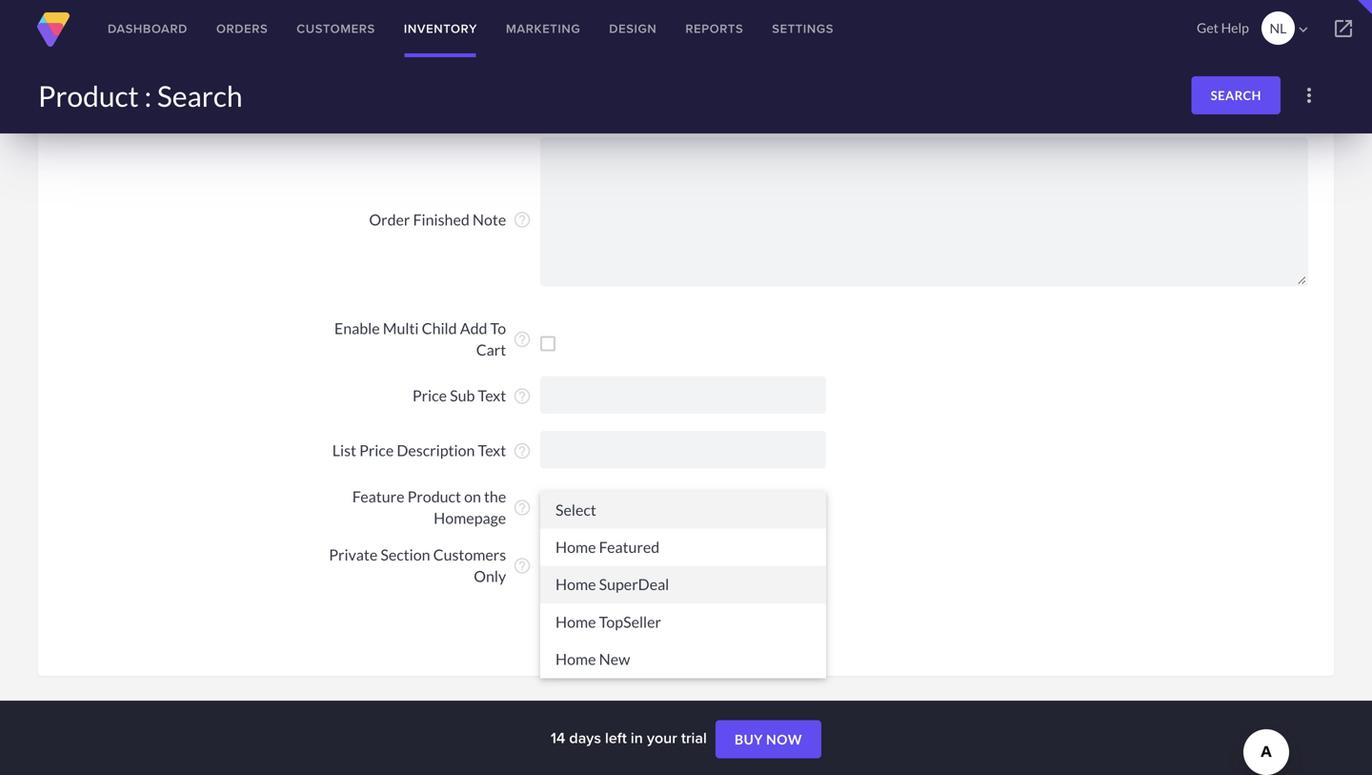 Task type: locate. For each thing, give the bounding box(es) containing it.
private
[[329, 545, 378, 564]]

3 home from the top
[[556, 613, 596, 631]]

home up the home new
[[556, 613, 596, 631]]

homepage
[[434, 508, 506, 527]]

in
[[631, 727, 643, 749]]

finished
[[413, 210, 470, 229]]

home down select
[[556, 538, 596, 556]]

3 help_outline from the top
[[513, 387, 532, 406]]

0 vertical spatial product
[[38, 79, 139, 113]]

product
[[38, 79, 139, 113], [408, 487, 461, 506]]

None text field
[[541, 376, 827, 414], [541, 431, 827, 469], [541, 376, 827, 414], [541, 431, 827, 469]]

orders
[[216, 20, 268, 38]]

2 text from the top
[[478, 441, 506, 460]]

"you
[[380, 43, 412, 62]]

home for home new
[[556, 650, 596, 668]]

0 horizontal spatial search
[[157, 79, 243, 113]]

home left new
[[556, 650, 596, 668]]

1 vertical spatial product
[[408, 487, 461, 506]]

1 horizontal spatial customers
[[433, 545, 506, 564]]

1 vertical spatial text
[[478, 441, 506, 460]]

cart
[[476, 340, 506, 359]]

new
[[599, 650, 631, 668]]

text inside list price description text help_outline
[[478, 441, 506, 460]]

sub
[[450, 386, 475, 405]]

help_outline
[[513, 210, 532, 230], [513, 330, 532, 349], [513, 387, 532, 406], [513, 441, 532, 460], [513, 498, 532, 517], [513, 556, 532, 575]]

save"
[[415, 43, 451, 62]]

order finished note help_outline
[[369, 210, 532, 230]]

0 horizontal spatial price
[[360, 441, 394, 460]]

help_outline inside feature product on the homepage help_outline
[[513, 498, 532, 517]]

text up the
[[478, 441, 506, 460]]

0 horizontal spatial feature
[[353, 487, 405, 506]]

customers
[[297, 20, 376, 38], [433, 545, 506, 564]]

price sub text help_outline
[[413, 386, 532, 406]]

0 horizontal spatial product
[[38, 79, 139, 113]]

buy now link
[[716, 720, 822, 759]]

child
[[422, 319, 457, 338]]

stock
[[72, 19, 109, 42]]

enable multi child add to cart help_outline
[[335, 319, 532, 359]]

1 help_outline from the top
[[513, 210, 532, 230]]

home
[[556, 538, 596, 556], [556, 575, 596, 594], [556, 613, 596, 631], [556, 650, 596, 668]]

customers up only
[[433, 545, 506, 564]]

vendors link
[[72, 59, 276, 91]]

add
[[460, 319, 488, 338]]

more_vert button
[[1291, 76, 1329, 114]]

feature inside feature product on the homepage help_outline
[[353, 487, 405, 506]]

5 help_outline from the top
[[513, 498, 532, 517]]

home for home superdeal
[[556, 575, 596, 594]]

1 text from the top
[[478, 386, 506, 405]]

enable
[[335, 319, 380, 338]]

4 home from the top
[[556, 650, 596, 668]]

order
[[369, 210, 410, 229]]

2 home from the top
[[556, 575, 596, 594]]

design
[[610, 20, 657, 38]]

superdeal
[[599, 575, 670, 594]]

None text field
[[541, 137, 1309, 286]]

help_outline right the note
[[513, 210, 532, 230]]

4 help_outline from the top
[[513, 441, 532, 460]]

0 vertical spatial text
[[478, 386, 506, 405]]

price right list
[[360, 441, 394, 460]]

product left on
[[408, 487, 461, 506]]

help_outline right only
[[513, 556, 532, 575]]

search right :
[[157, 79, 243, 113]]

feature down list
[[353, 487, 405, 506]]

home down home featured
[[556, 575, 596, 594]]

your
[[647, 727, 678, 749]]

6 help_outline from the top
[[513, 556, 532, 575]]

1 horizontal spatial price
[[413, 386, 447, 405]]

text
[[478, 386, 506, 405], [478, 441, 506, 460]]

feature
[[454, 43, 506, 62], [353, 487, 405, 506]]

0 vertical spatial feature
[[454, 43, 506, 62]]

2 help_outline from the top
[[513, 330, 532, 349]]

search
[[157, 79, 243, 113], [1211, 88, 1262, 103]]

product left :
[[38, 79, 139, 113]]

get help
[[1198, 20, 1250, 36]]

search down help
[[1211, 88, 1262, 103]]

0 vertical spatial customers
[[297, 20, 376, 38]]

1 vertical spatial feature
[[353, 487, 405, 506]]

home for home topseller
[[556, 613, 596, 631]]

inventory
[[404, 20, 478, 38]]

1 home from the top
[[556, 538, 596, 556]]

price left sub
[[413, 386, 447, 405]]

price
[[413, 386, 447, 405], [360, 441, 394, 460]]

feature product on the homepage help_outline
[[353, 487, 532, 527]]

help_outline down price sub text help_outline
[[513, 441, 532, 460]]

hide "you save" feature
[[345, 43, 506, 62]]

customers up hide
[[297, 20, 376, 38]]

help_outline right the
[[513, 498, 532, 517]]

dashboard
[[108, 20, 188, 38]]

1 vertical spatial customers
[[433, 545, 506, 564]]

1 horizontal spatial search
[[1211, 88, 1262, 103]]

note
[[473, 210, 506, 229]]

help_outline right sub
[[513, 387, 532, 406]]

:
[[144, 79, 152, 113]]

now
[[767, 731, 803, 748]]

1 horizontal spatial feature
[[454, 43, 506, 62]]

buy
[[735, 731, 764, 748]]

1 vertical spatial price
[[360, 441, 394, 460]]

text right sub
[[478, 386, 506, 405]]

help_outline right to
[[513, 330, 532, 349]]

1 horizontal spatial product
[[408, 487, 461, 506]]

home new
[[556, 650, 631, 668]]

feature down inventory
[[454, 43, 506, 62]]

settings
[[773, 20, 834, 38]]

0 vertical spatial price
[[413, 386, 447, 405]]



Task type: describe. For each thing, give the bounding box(es) containing it.
nl
[[1271, 20, 1287, 36]]

help_outline inside list price description text help_outline
[[513, 441, 532, 460]]

14 days left in your trial
[[551, 727, 711, 749]]

14
[[551, 727, 566, 749]]

home superdeal
[[556, 575, 670, 594]]

buy now
[[735, 731, 803, 748]]

help_outline inside order finished note help_outline
[[513, 210, 532, 230]]

stock link
[[72, 15, 276, 47]]

text inside price sub text help_outline
[[478, 386, 506, 405]]

featured
[[599, 538, 660, 556]]

customers inside the private section customers only help_outline
[[433, 545, 506, 564]]

list
[[333, 441, 357, 460]]

price inside list price description text help_outline
[[360, 441, 394, 460]]

help
[[1222, 20, 1250, 36]]

search link
[[1192, 76, 1281, 114]]

the
[[484, 487, 506, 506]]

nl 
[[1271, 20, 1313, 38]]

dashboard link
[[93, 0, 202, 57]]

get
[[1198, 20, 1219, 36]]

to
[[491, 319, 506, 338]]

description
[[397, 441, 475, 460]]

more_vert
[[1299, 84, 1321, 107]]

product inside feature product on the homepage help_outline
[[408, 487, 461, 506]]

hide
[[345, 43, 377, 62]]

 link
[[1316, 0, 1373, 57]]


[[1333, 17, 1356, 40]]

list price description text help_outline
[[333, 441, 532, 460]]

trial
[[682, 727, 707, 749]]

home featured
[[556, 538, 660, 556]]

product : search
[[38, 79, 243, 113]]

topseller
[[599, 613, 662, 631]]

left
[[605, 727, 627, 749]]

days
[[570, 727, 602, 749]]

only
[[474, 567, 506, 585]]


[[1296, 21, 1313, 38]]

help_outline inside the private section customers only help_outline
[[513, 556, 532, 575]]

help_outline inside enable multi child add to cart help_outline
[[513, 330, 532, 349]]

help_outline inside price sub text help_outline
[[513, 387, 532, 406]]

home topseller
[[556, 613, 662, 631]]

private section customers only help_outline
[[329, 545, 532, 585]]

home for home featured
[[556, 538, 596, 556]]

on
[[464, 487, 481, 506]]

price inside price sub text help_outline
[[413, 386, 447, 405]]

vendors
[[72, 63, 128, 86]]

select
[[556, 500, 597, 519]]

reports
[[686, 20, 744, 38]]

marketing
[[506, 20, 581, 38]]

section
[[381, 545, 431, 564]]

0 horizontal spatial customers
[[297, 20, 376, 38]]

multi
[[383, 319, 419, 338]]



Task type: vqa. For each thing, say whether or not it's contained in the screenshot.





Coupon Usage element
no



